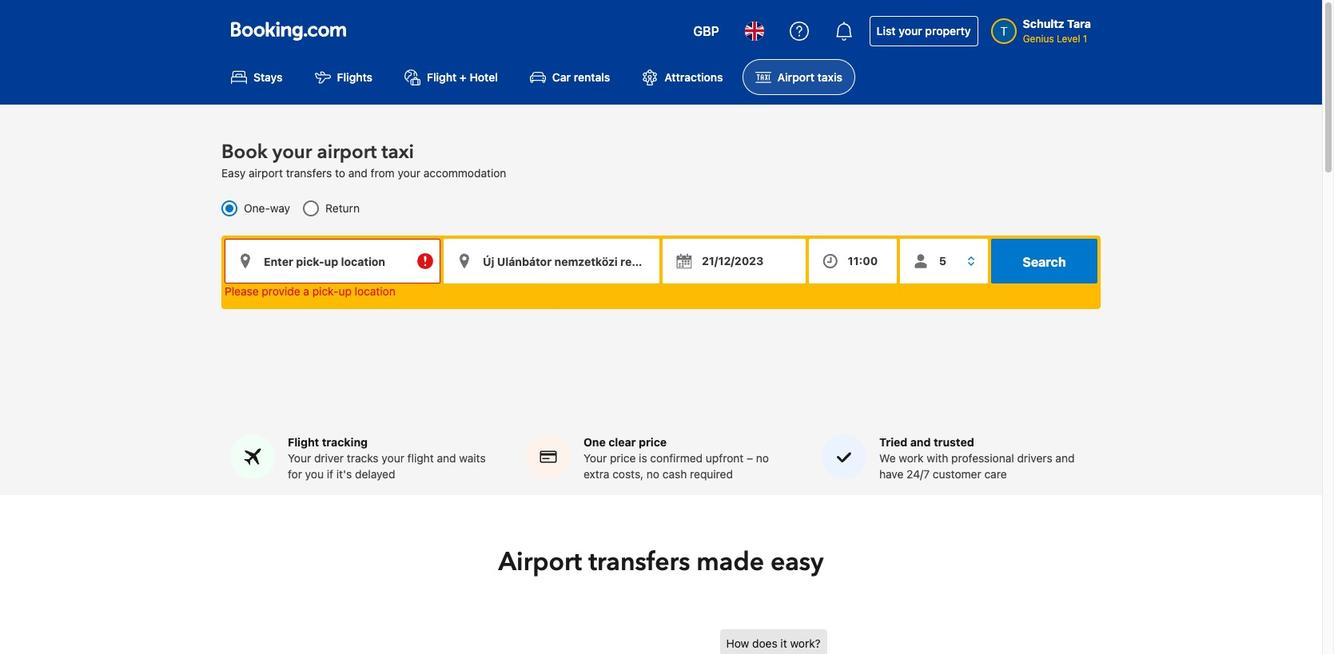 Task type: locate. For each thing, give the bounding box(es) containing it.
your
[[899, 24, 922, 38], [272, 139, 312, 166], [398, 166, 420, 180], [382, 452, 404, 465]]

1 vertical spatial flight
[[288, 436, 319, 449]]

0 vertical spatial transfers
[[286, 166, 332, 180]]

airport taxis link
[[742, 59, 855, 95]]

1 horizontal spatial flight
[[427, 71, 457, 84]]

0 horizontal spatial transfers
[[286, 166, 332, 180]]

if
[[327, 468, 333, 481]]

no right –
[[756, 452, 769, 465]]

flight inside the flight tracking your driver tracks your flight and waits for you if it's delayed
[[288, 436, 319, 449]]

care
[[984, 468, 1007, 481]]

1 vertical spatial airport
[[498, 545, 582, 580]]

1 horizontal spatial transfers
[[588, 545, 690, 580]]

1
[[1083, 33, 1087, 45]]

airport up to on the top of page
[[317, 139, 377, 166]]

one-
[[244, 202, 270, 215]]

2 your from the left
[[583, 452, 607, 465]]

professional
[[951, 452, 1014, 465]]

attractions
[[664, 71, 723, 84]]

no
[[756, 452, 769, 465], [647, 468, 659, 481]]

transfers
[[286, 166, 332, 180], [588, 545, 690, 580]]

list
[[877, 24, 896, 38]]

it's
[[336, 468, 352, 481]]

and
[[348, 166, 368, 180], [910, 436, 931, 449], [437, 452, 456, 465], [1055, 452, 1075, 465]]

return
[[325, 202, 360, 215]]

0 vertical spatial airport
[[777, 71, 814, 84]]

your
[[288, 452, 311, 465], [583, 452, 607, 465]]

work?
[[790, 637, 821, 651]]

please
[[225, 285, 259, 298]]

stays link
[[218, 59, 295, 95]]

work
[[899, 452, 924, 465]]

tracking
[[322, 436, 368, 449]]

and right flight
[[437, 452, 456, 465]]

how
[[726, 637, 749, 651]]

tara
[[1067, 17, 1091, 30]]

airport down book
[[249, 166, 283, 180]]

1 horizontal spatial price
[[639, 436, 667, 449]]

your up delayed on the bottom left of the page
[[382, 452, 404, 465]]

1 vertical spatial no
[[647, 468, 659, 481]]

and right to on the top of page
[[348, 166, 368, 180]]

flight left +
[[427, 71, 457, 84]]

1 vertical spatial transfers
[[588, 545, 690, 580]]

your up for at the left of the page
[[288, 452, 311, 465]]

book
[[221, 139, 268, 166]]

flight for flight + hotel
[[427, 71, 457, 84]]

taxi
[[381, 139, 414, 166]]

made
[[696, 545, 764, 580]]

it
[[780, 637, 787, 651]]

0 vertical spatial flight
[[427, 71, 457, 84]]

airport
[[317, 139, 377, 166], [249, 166, 283, 180]]

airport transfers made easy
[[498, 545, 824, 580]]

0 vertical spatial price
[[639, 436, 667, 449]]

cash
[[662, 468, 687, 481]]

list your property link
[[869, 16, 978, 46]]

price down clear
[[610, 452, 636, 465]]

11:00 button
[[809, 239, 897, 284]]

clear
[[608, 436, 636, 449]]

flight + hotel link
[[392, 59, 511, 95]]

you
[[305, 468, 324, 481]]

a
[[303, 285, 309, 298]]

price
[[639, 436, 667, 449], [610, 452, 636, 465]]

and inside the flight tracking your driver tracks your flight and waits for you if it's delayed
[[437, 452, 456, 465]]

required
[[690, 468, 733, 481]]

is
[[639, 452, 647, 465]]

1 horizontal spatial no
[[756, 452, 769, 465]]

way
[[270, 202, 290, 215]]

your down one
[[583, 452, 607, 465]]

0 horizontal spatial your
[[288, 452, 311, 465]]

customer
[[933, 468, 981, 481]]

flight
[[427, 71, 457, 84], [288, 436, 319, 449]]

hotel
[[470, 71, 498, 84]]

easy
[[221, 166, 246, 180]]

–
[[747, 452, 753, 465]]

0 horizontal spatial flight
[[288, 436, 319, 449]]

provide
[[262, 285, 300, 298]]

flight tracking your driver tracks your flight and waits for you if it's delayed
[[288, 436, 486, 481]]

1 vertical spatial airport
[[249, 166, 283, 180]]

your inside the flight tracking your driver tracks your flight and waits for you if it's delayed
[[288, 452, 311, 465]]

and inside book your airport taxi easy airport transfers to and from your accommodation
[[348, 166, 368, 180]]

no down the is
[[647, 468, 659, 481]]

0 horizontal spatial price
[[610, 452, 636, 465]]

easy
[[771, 545, 824, 580]]

one
[[583, 436, 606, 449]]

search button
[[991, 239, 1097, 284]]

1 your from the left
[[288, 452, 311, 465]]

flight up 'driver'
[[288, 436, 319, 449]]

driver
[[314, 452, 344, 465]]

and up work
[[910, 436, 931, 449]]

airport for airport taxis
[[777, 71, 814, 84]]

0 vertical spatial no
[[756, 452, 769, 465]]

11:00
[[848, 254, 878, 268]]

delayed
[[355, 468, 395, 481]]

booking.com online hotel reservations image
[[231, 22, 346, 41]]

flights link
[[302, 59, 385, 95]]

1 horizontal spatial airport
[[777, 71, 814, 84]]

genius
[[1023, 33, 1054, 45]]

your down the taxi
[[398, 166, 420, 180]]

car rentals
[[552, 71, 610, 84]]

0 vertical spatial airport
[[317, 139, 377, 166]]

gbp button
[[684, 12, 729, 50]]

flight for flight tracking your driver tracks your flight and waits for you if it's delayed
[[288, 436, 319, 449]]

price up the is
[[639, 436, 667, 449]]

list your property
[[877, 24, 971, 38]]

airport for airport transfers made easy
[[498, 545, 582, 580]]

1 horizontal spatial your
[[583, 452, 607, 465]]

0 horizontal spatial no
[[647, 468, 659, 481]]

booking airport taxi image
[[720, 630, 1055, 655]]

0 horizontal spatial airport
[[498, 545, 582, 580]]

book your airport taxi easy airport transfers to and from your accommodation
[[221, 139, 506, 180]]

gbp
[[693, 24, 719, 38]]



Task type: vqa. For each thing, say whether or not it's contained in the screenshot.
tab list
no



Task type: describe. For each thing, give the bounding box(es) containing it.
21/12/2023 button
[[663, 239, 805, 284]]

flight
[[407, 452, 434, 465]]

rentals
[[574, 71, 610, 84]]

for
[[288, 468, 302, 481]]

tried and trusted we work with professional drivers and have 24/7 customer care
[[879, 436, 1075, 481]]

stays
[[253, 71, 283, 84]]

up
[[338, 285, 352, 298]]

transfers inside book your airport taxi easy airport transfers to and from your accommodation
[[286, 166, 332, 180]]

waits
[[459, 452, 486, 465]]

upfront
[[706, 452, 744, 465]]

level
[[1057, 33, 1080, 45]]

schultz tara genius level 1
[[1023, 17, 1091, 45]]

from
[[371, 166, 395, 180]]

one clear price your price is confirmed upfront – no extra costs, no cash required
[[583, 436, 769, 481]]

drivers
[[1017, 452, 1052, 465]]

0 horizontal spatial airport
[[249, 166, 283, 180]]

flights
[[337, 71, 373, 84]]

extra
[[583, 468, 609, 481]]

Enter pick-up location text field
[[225, 239, 440, 284]]

tracks
[[347, 452, 379, 465]]

to
[[335, 166, 345, 180]]

confirmed
[[650, 452, 703, 465]]

please provide a pick-up location
[[225, 285, 395, 298]]

and right drivers on the right of page
[[1055, 452, 1075, 465]]

car
[[552, 71, 571, 84]]

property
[[925, 24, 971, 38]]

24/7
[[907, 468, 930, 481]]

car rentals link
[[517, 59, 623, 95]]

location
[[355, 285, 395, 298]]

1 horizontal spatial airport
[[317, 139, 377, 166]]

Enter destination text field
[[444, 239, 659, 284]]

trusted
[[934, 436, 974, 449]]

flight + hotel
[[427, 71, 498, 84]]

search
[[1023, 255, 1066, 270]]

one-way
[[244, 202, 290, 215]]

taxis
[[817, 71, 842, 84]]

costs,
[[612, 468, 644, 481]]

airport taxis
[[777, 71, 842, 84]]

schultz
[[1023, 17, 1064, 30]]

tried
[[879, 436, 907, 449]]

we
[[879, 452, 896, 465]]

+
[[460, 71, 467, 84]]

your right book
[[272, 139, 312, 166]]

attractions link
[[629, 59, 736, 95]]

your inside one clear price your price is confirmed upfront – no extra costs, no cash required
[[583, 452, 607, 465]]

1 vertical spatial price
[[610, 452, 636, 465]]

have
[[879, 468, 904, 481]]

your right list
[[899, 24, 922, 38]]

21/12/2023
[[702, 254, 763, 268]]

accommodation
[[423, 166, 506, 180]]

with
[[927, 452, 948, 465]]

your inside the flight tracking your driver tracks your flight and waits for you if it's delayed
[[382, 452, 404, 465]]

does
[[752, 637, 777, 651]]

how does it work?
[[726, 637, 821, 651]]

pick-
[[312, 285, 338, 298]]



